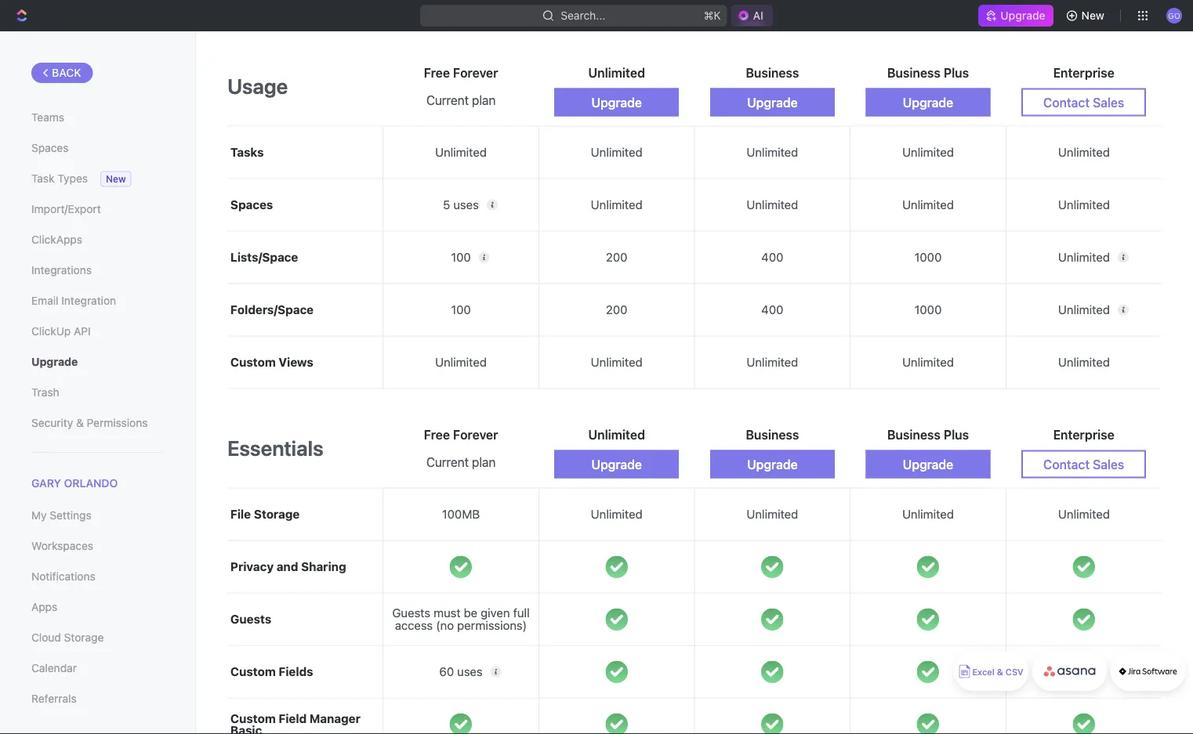 Task type: vqa. For each thing, say whether or not it's contained in the screenshot.
the bottom 2
no



Task type: describe. For each thing, give the bounding box(es) containing it.
clickup
[[31, 325, 71, 338]]

be
[[464, 607, 478, 621]]

guests for guests must be given full access (no permissions)
[[392, 607, 431, 621]]

(no
[[436, 619, 454, 633]]

security & permissions
[[31, 417, 148, 430]]

usage
[[227, 73, 288, 98]]

free for essentials
[[424, 428, 450, 442]]

calendar
[[31, 663, 77, 676]]

excel & csv
[[973, 668, 1024, 678]]

trash
[[31, 386, 59, 399]]

current for essentials
[[427, 455, 469, 470]]

api
[[74, 325, 91, 338]]

referrals
[[31, 693, 77, 706]]

contact sales for essentials
[[1044, 457, 1125, 472]]

sharing
[[301, 560, 346, 574]]

0 horizontal spatial new
[[106, 174, 126, 185]]

apps link
[[31, 595, 164, 621]]

2 custom from the top
[[231, 666, 276, 679]]

200 for folders/space
[[606, 303, 628, 317]]

cloud storage link
[[31, 625, 164, 652]]

gary orlando
[[31, 477, 118, 490]]

workspaces
[[31, 540, 93, 553]]

trash link
[[31, 380, 164, 406]]

excel
[[973, 668, 995, 678]]

permissions)
[[457, 619, 527, 633]]

free for usage
[[424, 65, 450, 80]]

integrations
[[31, 264, 92, 277]]

back link
[[31, 63, 93, 83]]

types
[[57, 172, 88, 185]]

csv
[[1006, 668, 1024, 678]]

go button
[[1162, 3, 1188, 28]]

permissions
[[87, 417, 148, 430]]

clickapps link
[[31, 227, 164, 253]]

views
[[279, 356, 314, 369]]

contact sales button for usage
[[1022, 88, 1147, 117]]

⌘k
[[704, 9, 721, 22]]

5
[[443, 198, 450, 212]]

folders/space
[[231, 303, 314, 317]]

1 100 from the top
[[451, 251, 471, 264]]

1000 for folders/space
[[915, 303, 942, 317]]

spaces inside the spaces link
[[31, 142, 69, 155]]

integration
[[61, 295, 116, 307]]

import/export link
[[31, 196, 164, 223]]

clickup api link
[[31, 318, 164, 345]]

workspaces link
[[31, 534, 164, 560]]

field
[[279, 712, 307, 726]]

go
[[1169, 11, 1181, 20]]

notifications link
[[31, 564, 164, 591]]

spaces link
[[31, 135, 164, 162]]

fields
[[279, 666, 313, 679]]

tasks
[[231, 145, 264, 159]]

must
[[434, 607, 461, 621]]

contact for essentials
[[1044, 457, 1090, 472]]

privacy
[[231, 560, 274, 574]]

sales for usage
[[1094, 95, 1125, 110]]

1 horizontal spatial spaces
[[231, 198, 273, 212]]

security
[[31, 417, 73, 430]]

email integration
[[31, 295, 116, 307]]

custom field manager basic
[[231, 712, 361, 735]]

guests must be given full access (no permissions)
[[392, 607, 530, 633]]

privacy and sharing
[[231, 560, 346, 574]]

plus for essentials
[[944, 428, 970, 442]]

plan for usage
[[472, 93, 496, 108]]

settings
[[50, 510, 92, 523]]

new inside button
[[1082, 9, 1105, 22]]

import/export
[[31, 203, 101, 216]]

orlando
[[64, 477, 118, 490]]

400 for folders/space
[[762, 303, 784, 317]]

0 horizontal spatial upgrade link
[[31, 349, 164, 376]]

contact sales button for essentials
[[1022, 451, 1147, 479]]

uses for 60 uses
[[457, 666, 483, 679]]

referrals link
[[31, 686, 164, 713]]

custom fields
[[231, 666, 313, 679]]

my settings
[[31, 510, 92, 523]]

free forever for essentials
[[424, 428, 498, 442]]

5 uses
[[443, 198, 479, 212]]

notifications
[[31, 571, 95, 584]]



Task type: locate. For each thing, give the bounding box(es) containing it.
guests left must
[[392, 607, 431, 621]]

0 vertical spatial 1000
[[915, 251, 942, 264]]

1 vertical spatial storage
[[64, 632, 104, 645]]

0 horizontal spatial &
[[76, 417, 84, 430]]

60 uses
[[440, 666, 483, 679]]

custom for usage
[[231, 356, 276, 369]]

1 contact sales from the top
[[1044, 95, 1125, 110]]

uses for 5 uses
[[454, 198, 479, 212]]

teams
[[31, 111, 64, 124]]

1 vertical spatial contact sales
[[1044, 457, 1125, 472]]

0 vertical spatial contact sales button
[[1022, 88, 1147, 117]]

60
[[440, 666, 454, 679]]

excel & csv link
[[955, 653, 1029, 692]]

cloud
[[31, 632, 61, 645]]

1 1000 from the top
[[915, 251, 942, 264]]

upgrade link left new button
[[979, 5, 1054, 27]]

1 400 from the top
[[762, 251, 784, 264]]

0 vertical spatial 400
[[762, 251, 784, 264]]

2 400 from the top
[[762, 303, 784, 317]]

0 vertical spatial 200
[[606, 251, 628, 264]]

1 vertical spatial business plus
[[888, 428, 970, 442]]

1 contact from the top
[[1044, 95, 1090, 110]]

custom left fields
[[231, 666, 276, 679]]

0 vertical spatial 100
[[451, 251, 471, 264]]

1 vertical spatial enterprise
[[1054, 428, 1115, 442]]

1 plan from the top
[[472, 93, 496, 108]]

1 vertical spatial plan
[[472, 455, 496, 470]]

& right security
[[76, 417, 84, 430]]

task
[[31, 172, 55, 185]]

plus
[[944, 65, 970, 80], [944, 428, 970, 442]]

contact for usage
[[1044, 95, 1090, 110]]

1 free forever from the top
[[424, 65, 498, 80]]

0 vertical spatial spaces
[[31, 142, 69, 155]]

400
[[762, 251, 784, 264], [762, 303, 784, 317]]

access
[[395, 619, 433, 633]]

1 horizontal spatial new
[[1082, 9, 1105, 22]]

custom for essentials
[[231, 712, 276, 726]]

ai button
[[731, 5, 773, 27]]

1 free from the top
[[424, 65, 450, 80]]

forever for usage
[[453, 65, 498, 80]]

cloud storage
[[31, 632, 104, 645]]

unlimited
[[589, 65, 646, 80], [435, 146, 487, 159], [591, 146, 643, 159], [747, 146, 799, 159], [903, 146, 955, 159], [1059, 146, 1111, 159], [591, 198, 643, 212], [747, 198, 799, 212], [903, 198, 955, 212], [1059, 198, 1111, 212], [1059, 251, 1111, 264], [1059, 303, 1111, 317], [435, 356, 487, 370], [591, 356, 643, 370], [747, 356, 799, 370], [903, 356, 955, 370], [1059, 356, 1111, 370], [589, 428, 646, 442], [591, 508, 643, 522], [747, 508, 799, 522], [903, 508, 955, 522], [1059, 508, 1111, 522]]

2 contact from the top
[[1044, 457, 1090, 472]]

2 100 from the top
[[451, 303, 471, 317]]

1 business plus from the top
[[888, 65, 970, 80]]

my
[[31, 510, 47, 523]]

apps
[[31, 601, 57, 614]]

100mb
[[442, 508, 480, 522]]

contact sales for usage
[[1044, 95, 1125, 110]]

enterprise for usage
[[1054, 65, 1115, 80]]

& for excel
[[998, 668, 1004, 678]]

0 vertical spatial sales
[[1094, 95, 1125, 110]]

1 200 from the top
[[606, 251, 628, 264]]

0 vertical spatial enterprise
[[1054, 65, 1115, 80]]

1 vertical spatial upgrade link
[[31, 349, 164, 376]]

ai
[[753, 9, 764, 22]]

1 vertical spatial current
[[427, 455, 469, 470]]

1 vertical spatial forever
[[453, 428, 498, 442]]

current plan
[[427, 93, 496, 108], [427, 455, 496, 470]]

storage for file storage
[[254, 508, 300, 522]]

uses right '5'
[[454, 198, 479, 212]]

400 for lists/space
[[762, 251, 784, 264]]

& left "csv" on the bottom right of the page
[[998, 668, 1004, 678]]

storage for cloud storage
[[64, 632, 104, 645]]

enterprise
[[1054, 65, 1115, 80], [1054, 428, 1115, 442]]

calendar link
[[31, 656, 164, 683]]

free
[[424, 65, 450, 80], [424, 428, 450, 442]]

forever for essentials
[[453, 428, 498, 442]]

upgrade link
[[979, 5, 1054, 27], [31, 349, 164, 376]]

upgrade link up trash "link"
[[31, 349, 164, 376]]

2 vertical spatial custom
[[231, 712, 276, 726]]

custom left views
[[231, 356, 276, 369]]

2 1000 from the top
[[915, 303, 942, 317]]

check image
[[606, 556, 628, 579], [606, 609, 628, 631], [918, 609, 940, 631], [1074, 609, 1096, 631], [1074, 662, 1096, 684], [450, 714, 472, 735], [762, 714, 784, 735]]

0 vertical spatial forever
[[453, 65, 498, 80]]

current plan for essentials
[[427, 455, 496, 470]]

2 free from the top
[[424, 428, 450, 442]]

1 vertical spatial uses
[[457, 666, 483, 679]]

storage right file
[[254, 508, 300, 522]]

clickup api
[[31, 325, 91, 338]]

100
[[451, 251, 471, 264], [451, 303, 471, 317]]

0 horizontal spatial spaces
[[31, 142, 69, 155]]

0 vertical spatial business plus
[[888, 65, 970, 80]]

basic
[[231, 724, 262, 735]]

0 vertical spatial uses
[[454, 198, 479, 212]]

1000 for lists/space
[[915, 251, 942, 264]]

0 vertical spatial upgrade link
[[979, 5, 1054, 27]]

1 plus from the top
[[944, 65, 970, 80]]

upgrade
[[1001, 9, 1046, 22], [592, 95, 642, 110], [748, 95, 798, 110], [903, 95, 954, 110], [31, 356, 78, 369], [592, 457, 642, 472], [748, 457, 798, 472], [903, 457, 954, 472]]

1 vertical spatial custom
[[231, 666, 276, 679]]

1 current plan from the top
[[427, 93, 496, 108]]

upgrade button
[[555, 88, 679, 117], [711, 88, 835, 117], [866, 88, 991, 117], [555, 451, 679, 479], [711, 451, 835, 479], [866, 451, 991, 479]]

1 vertical spatial current plan
[[427, 455, 496, 470]]

contact sales
[[1044, 95, 1125, 110], [1044, 457, 1125, 472]]

file
[[231, 508, 251, 522]]

spaces
[[31, 142, 69, 155], [231, 198, 273, 212]]

2 200 from the top
[[606, 303, 628, 317]]

200
[[606, 251, 628, 264], [606, 303, 628, 317]]

0 vertical spatial current
[[427, 93, 469, 108]]

1 horizontal spatial &
[[998, 668, 1004, 678]]

0 vertical spatial current plan
[[427, 93, 496, 108]]

security & permissions link
[[31, 410, 164, 437]]

0 vertical spatial storage
[[254, 508, 300, 522]]

1 vertical spatial contact sales button
[[1022, 451, 1147, 479]]

business plus for usage
[[888, 65, 970, 80]]

1 vertical spatial &
[[998, 668, 1004, 678]]

0 vertical spatial contact
[[1044, 95, 1090, 110]]

task types
[[31, 172, 88, 185]]

contact sales button
[[1022, 88, 1147, 117], [1022, 451, 1147, 479]]

2 sales from the top
[[1094, 457, 1125, 472]]

1 current from the top
[[427, 93, 469, 108]]

essentials
[[227, 436, 324, 461]]

clickapps
[[31, 233, 82, 246]]

search...
[[561, 9, 606, 22]]

storage down apps "link"
[[64, 632, 104, 645]]

0 vertical spatial custom
[[231, 356, 276, 369]]

2 plan from the top
[[472, 455, 496, 470]]

2 current plan from the top
[[427, 455, 496, 470]]

1 sales from the top
[[1094, 95, 1125, 110]]

sales
[[1094, 95, 1125, 110], [1094, 457, 1125, 472]]

0 vertical spatial plus
[[944, 65, 970, 80]]

1 enterprise from the top
[[1054, 65, 1115, 80]]

1 vertical spatial 100
[[451, 303, 471, 317]]

1 vertical spatial new
[[106, 174, 126, 185]]

plan for essentials
[[472, 455, 496, 470]]

1 horizontal spatial guests
[[392, 607, 431, 621]]

0 vertical spatial free
[[424, 65, 450, 80]]

contact
[[1044, 95, 1090, 110], [1044, 457, 1090, 472]]

1 horizontal spatial upgrade link
[[979, 5, 1054, 27]]

1 vertical spatial free
[[424, 428, 450, 442]]

2 plus from the top
[[944, 428, 970, 442]]

plus for usage
[[944, 65, 970, 80]]

forever
[[453, 65, 498, 80], [453, 428, 498, 442]]

2 enterprise from the top
[[1054, 428, 1115, 442]]

1 vertical spatial sales
[[1094, 457, 1125, 472]]

0 vertical spatial plan
[[472, 93, 496, 108]]

email integration link
[[31, 288, 164, 315]]

uses
[[454, 198, 479, 212], [457, 666, 483, 679]]

free forever
[[424, 65, 498, 80], [424, 428, 498, 442]]

free forever for usage
[[424, 65, 498, 80]]

1 vertical spatial 200
[[606, 303, 628, 317]]

spaces down teams on the top left of the page
[[31, 142, 69, 155]]

guests for guests
[[231, 613, 272, 627]]

guests inside guests must be given full access (no permissions)
[[392, 607, 431, 621]]

given
[[481, 607, 510, 621]]

1 vertical spatial free forever
[[424, 428, 498, 442]]

0 horizontal spatial guests
[[231, 613, 272, 627]]

current for usage
[[427, 93, 469, 108]]

guests down privacy at the left
[[231, 613, 272, 627]]

0 vertical spatial free forever
[[424, 65, 498, 80]]

uses right 60
[[457, 666, 483, 679]]

0 horizontal spatial storage
[[64, 632, 104, 645]]

1 custom from the top
[[231, 356, 276, 369]]

2 contact sales from the top
[[1044, 457, 1125, 472]]

my settings link
[[31, 503, 164, 530]]

integrations link
[[31, 257, 164, 284]]

2 free forever from the top
[[424, 428, 498, 442]]

teams link
[[31, 104, 164, 131]]

business plus
[[888, 65, 970, 80], [888, 428, 970, 442]]

custom left 'field' in the bottom left of the page
[[231, 712, 276, 726]]

200 for lists/space
[[606, 251, 628, 264]]

and
[[277, 560, 298, 574]]

1000
[[915, 251, 942, 264], [915, 303, 942, 317]]

1 contact sales button from the top
[[1022, 88, 1147, 117]]

1 vertical spatial contact
[[1044, 457, 1090, 472]]

0 vertical spatial contact sales
[[1044, 95, 1125, 110]]

spaces down tasks
[[231, 198, 273, 212]]

sales for essentials
[[1094, 457, 1125, 472]]

2 current from the top
[[427, 455, 469, 470]]

2 business plus from the top
[[888, 428, 970, 442]]

1 vertical spatial 1000
[[915, 303, 942, 317]]

1 horizontal spatial storage
[[254, 508, 300, 522]]

check image
[[450, 556, 472, 579], [762, 556, 784, 579], [918, 556, 940, 579], [1074, 556, 1096, 579], [762, 609, 784, 631], [606, 662, 628, 684], [762, 662, 784, 684], [918, 662, 940, 684], [606, 714, 628, 735], [918, 714, 940, 735], [1074, 714, 1096, 735]]

file storage
[[231, 508, 300, 522]]

email
[[31, 295, 58, 307]]

custom inside custom field manager basic
[[231, 712, 276, 726]]

business plus for essentials
[[888, 428, 970, 442]]

gary
[[31, 477, 61, 490]]

full
[[513, 607, 530, 621]]

0 vertical spatial &
[[76, 417, 84, 430]]

2 contact sales button from the top
[[1022, 451, 1147, 479]]

custom
[[231, 356, 276, 369], [231, 666, 276, 679], [231, 712, 276, 726]]

new
[[1082, 9, 1105, 22], [106, 174, 126, 185]]

manager
[[310, 712, 361, 726]]

3 custom from the top
[[231, 712, 276, 726]]

business
[[746, 65, 800, 80], [888, 65, 941, 80], [746, 428, 800, 442], [888, 428, 941, 442]]

enterprise for essentials
[[1054, 428, 1115, 442]]

& for security
[[76, 417, 84, 430]]

current plan for usage
[[427, 93, 496, 108]]

1 forever from the top
[[453, 65, 498, 80]]

1 vertical spatial plus
[[944, 428, 970, 442]]

&
[[76, 417, 84, 430], [998, 668, 1004, 678]]

new button
[[1060, 3, 1115, 28]]

lists/space
[[231, 251, 298, 264]]

back
[[52, 66, 81, 79]]

1 vertical spatial 400
[[762, 303, 784, 317]]

custom views
[[231, 356, 314, 369]]

0 vertical spatial new
[[1082, 9, 1105, 22]]

2 forever from the top
[[453, 428, 498, 442]]

1 vertical spatial spaces
[[231, 198, 273, 212]]

current
[[427, 93, 469, 108], [427, 455, 469, 470]]



